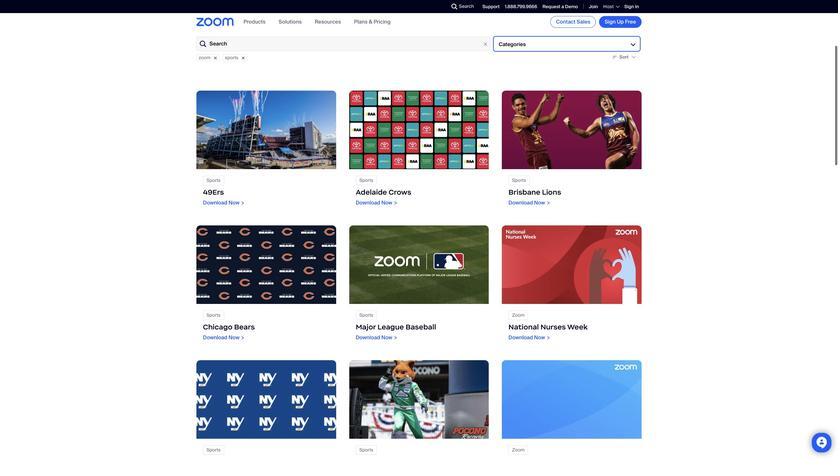 Task type: locate. For each thing, give the bounding box(es) containing it.
mlb image
[[349, 225, 489, 304]]

1 vertical spatial sign
[[605, 18, 616, 25]]

1 vertical spatial zoom
[[512, 447, 525, 453]]

now inside national nurses week download now
[[534, 334, 545, 341]]

categories button
[[494, 36, 640, 51]]

download
[[203, 199, 227, 206], [509, 199, 533, 206], [356, 199, 380, 206], [203, 334, 227, 341], [509, 334, 533, 341], [356, 334, 380, 341]]

None search field
[[428, 1, 453, 12]]

now inside major league baseball download now
[[381, 334, 392, 341]]

0 horizontal spatial sign
[[605, 18, 616, 25]]

sort
[[620, 54, 629, 60]]

zoom branded background image
[[502, 360, 642, 439]]

now inside brisbane lions download now
[[534, 199, 545, 206]]

49ers
[[203, 188, 224, 196]]

sports for 49ers
[[207, 177, 221, 183]]

download down major
[[356, 334, 380, 341]]

download down 49ers
[[203, 199, 227, 206]]

sign
[[625, 4, 634, 9], [605, 18, 616, 25]]

search image
[[452, 4, 457, 9], [452, 4, 457, 9]]

1 horizontal spatial sign
[[625, 4, 634, 9]]

download down 'national'
[[509, 334, 533, 341]]

download down chicago
[[203, 334, 227, 341]]

products button
[[244, 18, 266, 25]]

0 vertical spatial sign
[[625, 4, 634, 9]]

solutions button
[[279, 18, 302, 25]]

host
[[603, 4, 614, 9]]

national
[[509, 323, 539, 331]]

adelaide crows download now
[[356, 188, 412, 206]]

now inside chicago bears download now
[[229, 334, 240, 341]]

sign up free
[[605, 18, 636, 25]]

1.888.799.9666 link
[[505, 4, 537, 9]]

sign for sign up free
[[605, 18, 616, 25]]

adelaide crows image
[[349, 90, 489, 169]]

1 horizontal spatial sports link
[[349, 360, 489, 459]]

nurses
[[541, 323, 566, 331]]

sports for brisbane
[[512, 177, 526, 183]]

download inside major league baseball download now
[[356, 334, 380, 341]]

national nurses week background image
[[502, 225, 642, 304]]

download inside national nurses week download now
[[509, 334, 533, 341]]

zoom link
[[502, 360, 642, 459]]

up
[[617, 18, 624, 25]]

national nurses week download now
[[509, 323, 588, 341]]

0 vertical spatial zoom
[[512, 312, 525, 318]]

request a demo
[[543, 4, 578, 9]]

a
[[562, 4, 564, 9]]

49ers download now
[[203, 188, 240, 206]]

sports for chicago
[[207, 312, 221, 318]]

plans
[[354, 18, 368, 25]]

request
[[543, 4, 561, 9]]

now
[[229, 199, 240, 206], [534, 199, 545, 206], [381, 199, 392, 206], [229, 334, 240, 341], [534, 334, 545, 341], [381, 334, 392, 341]]

1 vertical spatial search
[[210, 40, 227, 47]]

1 sports link from the left
[[196, 360, 336, 459]]

free
[[625, 18, 636, 25]]

sports link
[[196, 360, 336, 459], [349, 360, 489, 459]]

search
[[459, 3, 474, 9], [210, 40, 227, 47]]

search left "support" link
[[459, 3, 474, 9]]

pricing
[[374, 18, 391, 25]]

resources button
[[315, 18, 341, 25]]

sign left up
[[605, 18, 616, 25]]

zoom logo image
[[196, 18, 234, 26]]

0 horizontal spatial sports link
[[196, 360, 336, 459]]

contact
[[556, 18, 576, 25]]

zoom
[[199, 54, 211, 60]]

plans & pricing
[[354, 18, 391, 25]]

Search text field
[[196, 36, 490, 51]]

search up zoom "button" on the left top
[[210, 40, 227, 47]]

download down adelaide at the left top of the page
[[356, 199, 380, 206]]

major league baseball download now
[[356, 323, 436, 341]]

sports
[[207, 177, 221, 183], [512, 177, 526, 183], [359, 177, 373, 183], [207, 312, 221, 318], [359, 312, 373, 318], [207, 447, 221, 453], [359, 447, 373, 453]]

download down brisbane
[[509, 199, 533, 206]]

sign left in
[[625, 4, 634, 9]]

download inside chicago bears download now
[[203, 334, 227, 341]]

brisbane lions download now
[[509, 188, 561, 206]]

0 horizontal spatial search
[[210, 40, 227, 47]]

zoom button
[[196, 54, 219, 61]]

0 vertical spatial search
[[459, 3, 474, 9]]

zoom
[[512, 312, 525, 318], [512, 447, 525, 453]]



Task type: vqa. For each thing, say whether or not it's contained in the screenshot.
Download in Major League Baseball Download Now
yes



Task type: describe. For each thing, give the bounding box(es) containing it.
sports button
[[223, 54, 247, 61]]

image of two players image
[[502, 90, 642, 169]]

contact sales
[[556, 18, 590, 25]]

1 horizontal spatial search
[[459, 3, 474, 9]]

image of pocono raceway mascot image
[[349, 360, 489, 439]]

request a demo link
[[543, 4, 578, 9]]

sports for adelaide
[[359, 177, 373, 183]]

sign up free link
[[599, 16, 642, 28]]

1.888.799.9666
[[505, 4, 537, 9]]

now inside adelaide crows download now
[[381, 199, 392, 206]]

host button
[[603, 4, 619, 9]]

join link
[[589, 4, 598, 9]]

download inside the 49ers download now
[[203, 199, 227, 206]]

1 zoom from the top
[[512, 312, 525, 318]]

sports for major
[[359, 312, 373, 318]]

download inside adelaide crows download now
[[356, 199, 380, 206]]

major
[[356, 323, 376, 331]]

sign for sign in
[[625, 4, 634, 9]]

join
[[589, 4, 598, 9]]

plans & pricing link
[[354, 18, 391, 25]]

sign in
[[625, 4, 639, 9]]

categories
[[499, 41, 526, 47]]

49ers image
[[196, 90, 336, 169]]

chicago bears wallpaper image
[[196, 225, 336, 304]]

2 zoom from the top
[[512, 447, 525, 453]]

sales
[[577, 18, 590, 25]]

products
[[244, 18, 266, 25]]

support link
[[483, 4, 500, 9]]

lions
[[542, 188, 561, 196]]

resources
[[315, 18, 341, 25]]

adelaide
[[356, 188, 387, 196]]

week
[[568, 323, 588, 331]]

bears
[[234, 323, 255, 331]]

brisbane
[[509, 188, 541, 196]]

2 sports link from the left
[[349, 360, 489, 459]]

&
[[369, 18, 373, 25]]

baseball
[[406, 323, 436, 331]]

download inside brisbane lions download now
[[509, 199, 533, 206]]

chicago bears download now
[[203, 323, 255, 341]]

sign in link
[[625, 4, 639, 9]]

league
[[378, 323, 404, 331]]

sort button
[[612, 51, 639, 62]]

contact sales link
[[551, 16, 596, 28]]

crows
[[389, 188, 412, 196]]

demo
[[565, 4, 578, 9]]

new york islanders background image
[[196, 360, 336, 439]]

sports
[[225, 54, 238, 60]]

solutions
[[279, 18, 302, 25]]

support
[[483, 4, 500, 9]]

chicago
[[203, 323, 233, 331]]

now inside the 49ers download now
[[229, 199, 240, 206]]

in
[[635, 4, 639, 9]]

clear search image
[[482, 40, 489, 48]]



